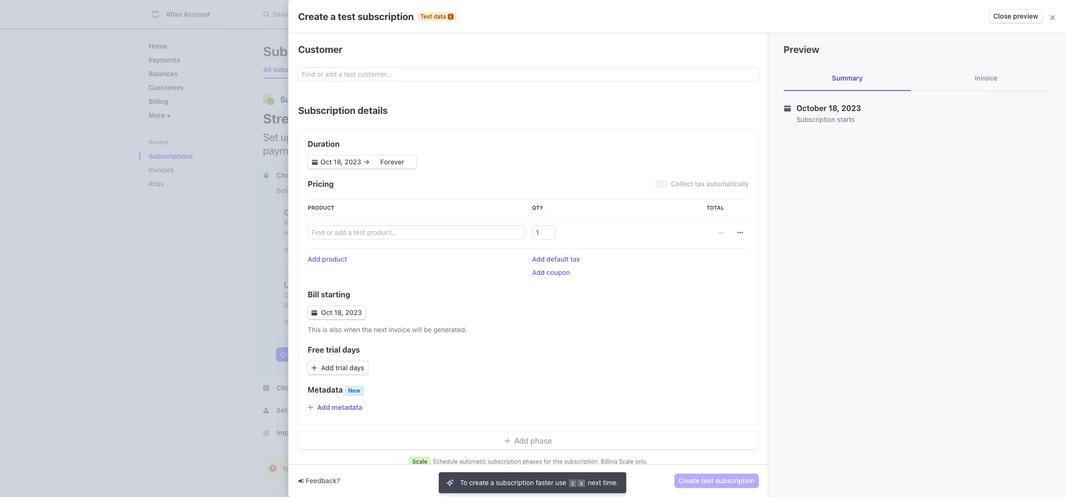 Task type: describe. For each thing, give the bounding box(es) containing it.
create inside create pricing "link"
[[280, 351, 301, 359]]

search
[[273, 10, 295, 18]]

workflows
[[405, 111, 470, 126]]

0 horizontal spatial scale
[[412, 459, 428, 466]]

svg image for your
[[263, 173, 269, 178]]

qty
[[532, 205, 544, 211]]

add phase
[[514, 437, 552, 446]]

your for billing
[[333, 111, 361, 126]]

0 vertical spatial tax
[[695, 180, 705, 188]]

price
[[513, 219, 529, 227]]

recovery,
[[710, 208, 739, 216]]

this
[[553, 459, 563, 466]]

1 vertical spatial pricing
[[424, 187, 446, 195]]

trials
[[794, 140, 809, 148]]

summary
[[832, 74, 863, 82]]

before
[[276, 187, 297, 195]]

automatically
[[707, 180, 749, 188]]

recurring inside 0.8% on recurring payments and one-time invoice payments automate quoting, subscription billing, invoicing, revenue recovery, and revenue recognition.
[[738, 179, 766, 188]]

subscriptions
[[273, 65, 317, 73]]

tier
[[431, 219, 441, 227]]

1 horizontal spatial revenue
[[754, 208, 778, 216]]

create test subscription link
[[783, 45, 888, 58]]

create test subscription inside button
[[679, 477, 755, 485]]

much
[[387, 292, 404, 300]]

test for test clocks
[[330, 65, 344, 73]]

more button
[[145, 107, 236, 123]]

recurring up subscriptions,
[[737, 128, 765, 136]]

oct 18, 2023 button
[[308, 306, 366, 320]]

add phase button
[[298, 433, 759, 450]]

all subscriptions
[[263, 65, 317, 73]]

tax inside button
[[571, 255, 580, 263]]

invoice inside 0.8% on recurring payments and one-time invoice payments automate quoting, subscription billing, invoicing, revenue recovery, and revenue recognition.
[[842, 179, 864, 188]]

1 vertical spatial subscriptions
[[280, 95, 332, 104]]

product
[[322, 255, 347, 263]]

offer
[[778, 140, 793, 148]]

close preview
[[994, 12, 1039, 20]]

customer
[[298, 44, 343, 55]]

by
[[531, 219, 538, 227]]

capture
[[467, 131, 501, 144]]

pricing inside dropdown button
[[319, 171, 342, 179]]

automate
[[710, 199, 740, 208]]

based inside the seat based determine price by the number of people using a subscription.
[[498, 209, 519, 217]]

close
[[994, 12, 1012, 20]]

and left one-
[[799, 179, 811, 188]]

the inside the seat based determine price by the number of people using a subscription.
[[540, 219, 550, 227]]

before you start, learn about common recurring pricing models.
[[276, 187, 472, 195]]

oct
[[321, 309, 333, 317]]

Search search field
[[257, 5, 527, 23]]

payments link
[[145, 52, 236, 68]]

2023 for october
[[842, 104, 861, 113]]

view docs button for determine
[[474, 240, 524, 257]]

to create a subscription faster use c
[[460, 479, 575, 487]]

0.5% on recurring payments create subscriptions, offer trials or discounts, and effortlessly manage recurring billing.
[[710, 128, 864, 156]]

time.
[[603, 479, 619, 487]]

atlas for atlas account
[[166, 10, 182, 18]]

and right up
[[295, 131, 312, 144]]

people
[[585, 219, 606, 227]]

billing inside core navigation links element
[[149, 97, 168, 105]]

based up oct 18, 2023
[[342, 292, 361, 300]]

seat
[[480, 209, 496, 217]]

export button
[[742, 45, 779, 58]]

0 horizontal spatial subscription
[[298, 105, 356, 116]]

svg image for free trial days
[[312, 366, 317, 371]]

a right create
[[491, 479, 494, 487]]

one-
[[813, 179, 827, 188]]

create pricing
[[280, 351, 325, 359]]

billing inside usage based charge customers based on how much they use in a billing cycle.
[[284, 301, 302, 309]]

free trial days
[[308, 346, 360, 355]]

docs for charge
[[301, 318, 317, 326]]

be
[[424, 326, 432, 334]]

export
[[754, 47, 775, 55]]

automatic
[[460, 459, 486, 466]]

create a test subscription
[[298, 11, 414, 22]]

revenue for 0.8% on recurring payments and one-time invoice payments
[[862, 199, 886, 208]]

will
[[412, 326, 422, 334]]

and left accept
[[568, 131, 585, 144]]

1 horizontal spatial next
[[588, 479, 601, 487]]

to inside streamline your billing workflows set up and manage your billing operations to capture more revenue and accept recurring payments globally.
[[455, 131, 464, 144]]

tab list containing all subscriptions
[[259, 61, 888, 79]]

your for integrations
[[297, 465, 311, 473]]

best
[[332, 209, 347, 217]]

view docs for good-
[[284, 246, 317, 254]]

days for add trial days
[[349, 364, 364, 372]]

and up upgrade to scale
[[740, 208, 752, 216]]

trial for add
[[336, 364, 348, 372]]

product
[[308, 205, 335, 211]]

svg image for phase
[[505, 439, 511, 444]]

recent navigation links element
[[139, 138, 244, 192]]

escalating
[[345, 219, 376, 227]]

test clocks
[[330, 65, 366, 73]]

subscriptions inside recent element
[[149, 152, 193, 160]]

up
[[281, 131, 292, 144]]

use inside usage based charge customers based on how much they use in a billing cycle.
[[421, 292, 432, 300]]

more
[[149, 111, 167, 119]]

start date field
[[319, 157, 363, 167]]

this is also when the next invoice will be generated.
[[308, 326, 467, 334]]

invoice
[[975, 74, 998, 82]]

coupon
[[547, 269, 570, 277]]

0.8%
[[710, 179, 726, 188]]

add default tax button
[[532, 255, 580, 264]]

home
[[149, 42, 168, 50]]

payments inside 0.5% on recurring payments create subscriptions, offer trials or discounts, and effortlessly manage recurring billing.
[[767, 128, 797, 136]]

tab list containing summary
[[784, 66, 1050, 91]]

and left simulate
[[351, 465, 362, 473]]

schedule
[[433, 459, 458, 466]]

a up customer
[[331, 11, 336, 22]]

determine
[[480, 219, 512, 227]]

create pricing link
[[276, 348, 338, 362]]

total
[[707, 205, 724, 211]]

0 horizontal spatial invoice
[[389, 326, 410, 334]]

phases
[[523, 459, 542, 466]]

starts
[[837, 115, 855, 124]]

models.
[[447, 187, 472, 195]]

invoices link
[[145, 162, 223, 178]]

18, for oct
[[334, 309, 344, 317]]

recent
[[149, 139, 168, 146]]

svg image up choose your pricing model dropdown button
[[312, 159, 318, 165]]

create inside 0.5% on recurring payments create subscriptions, offer trials or discounts, and effortlessly manage recurring billing.
[[710, 140, 731, 148]]

good-better-best provide a choice of escalating prices, based on tier of service.
[[284, 209, 449, 237]]

streamline your billing workflows set up and manage your billing operations to capture more revenue and accept recurring payments globally.
[[263, 111, 662, 157]]

recurring left the billing.
[[773, 148, 801, 156]]

customers
[[308, 292, 341, 300]]

summary link
[[784, 66, 911, 91]]

they
[[406, 292, 419, 300]]

1 vertical spatial the
[[362, 326, 372, 334]]

0 vertical spatial subscriptions
[[263, 43, 350, 59]]

add metadata button
[[308, 404, 362, 412]]

discounts,
[[819, 140, 851, 148]]

add product button
[[308, 255, 347, 264]]

phase
[[531, 437, 552, 446]]

metadata
[[308, 386, 343, 395]]

test clocks link
[[326, 63, 370, 76]]

scenarios
[[412, 465, 441, 473]]

0.8% on recurring payments and one-time invoice payments automate quoting, subscription billing, invoicing, revenue recovery, and revenue recognition.
[[710, 179, 886, 216]]

create test subscription button
[[675, 475, 759, 488]]

0 vertical spatial next
[[374, 326, 387, 334]]

time inside 0.8% on recurring payments and one-time invoice payments automate quoting, subscription billing, invoicing, revenue recovery, and revenue recognition.
[[827, 179, 840, 188]]

collect
[[671, 180, 694, 188]]

view docs button for charge
[[278, 312, 328, 329]]

details
[[358, 105, 388, 116]]

on inside usage based charge customers based on how much they use in a billing cycle.
[[363, 292, 371, 300]]

1 vertical spatial subscription.
[[564, 459, 600, 466]]

payments up automate
[[710, 188, 740, 196]]

view for good-better-best
[[284, 246, 299, 254]]

a inside the seat based determine price by the number of people using a subscription.
[[626, 219, 630, 227]]

your for pricing
[[303, 171, 318, 179]]

bill
[[308, 291, 319, 299]]



Task type: locate. For each thing, give the bounding box(es) containing it.
1 vertical spatial test
[[330, 65, 344, 73]]

1 horizontal spatial subscription.
[[564, 459, 600, 466]]

scale inside button
[[752, 226, 769, 234]]

0 horizontal spatial clocks
[[346, 65, 366, 73]]

subscriptions up invoices
[[149, 152, 193, 160]]

1 vertical spatial use
[[555, 479, 566, 487]]

1 vertical spatial next
[[588, 479, 601, 487]]

invoice left will
[[389, 326, 410, 334]]

pricing left models.
[[424, 187, 446, 195]]

test your integrations and simulate billing scenarios through time with test clocks .
[[282, 465, 535, 473]]

test left data
[[421, 13, 432, 20]]

customers link
[[145, 80, 236, 95]]

tax right the default
[[571, 255, 580, 263]]

view for usage based
[[284, 318, 299, 326]]

recurring right accept
[[621, 131, 662, 144]]

payments up recognition.
[[767, 179, 797, 188]]

subscriptions up streamline
[[280, 95, 332, 104]]

1 vertical spatial 18,
[[334, 309, 344, 317]]

2 horizontal spatial of
[[577, 219, 583, 227]]

use left in
[[421, 292, 432, 300]]

atlas link
[[145, 176, 223, 192]]

for
[[544, 459, 551, 466]]

view left this
[[284, 318, 299, 326]]

a right using
[[626, 219, 630, 227]]

view for seat based
[[480, 246, 495, 254]]

test down customer
[[330, 65, 344, 73]]

and inside 0.5% on recurring payments create subscriptions, offer trials or discounts, and effortlessly manage recurring billing.
[[853, 140, 864, 148]]

number
[[552, 219, 575, 227]]

svg image inside oct 18, 2023 button
[[312, 310, 317, 316]]

subscriptions link
[[145, 148, 223, 164]]

subscriptions
[[263, 43, 350, 59], [280, 95, 332, 104], [149, 152, 193, 160]]

based inside good-better-best provide a choice of escalating prices, based on tier of service.
[[401, 219, 419, 227]]

preview
[[784, 44, 820, 55]]

1 horizontal spatial of
[[443, 219, 449, 227]]

test inside button
[[702, 477, 714, 485]]

0 vertical spatial create test subscription
[[796, 47, 872, 55]]

svg image
[[312, 159, 318, 165], [263, 173, 269, 178], [738, 230, 743, 236], [329, 352, 334, 358], [505, 439, 511, 444]]

clocks up to create a subscription faster use c
[[513, 465, 533, 473]]

trial inside button
[[336, 364, 348, 372]]

choice
[[315, 219, 335, 227]]

revenue inside streamline your billing workflows set up and manage your billing operations to capture more revenue and accept recurring payments globally.
[[529, 131, 565, 144]]

subscription.
[[480, 229, 520, 237], [564, 459, 600, 466]]

of left people at the top
[[577, 219, 583, 227]]

subscription inside button
[[716, 477, 755, 485]]

subscription. up s
[[564, 459, 600, 466]]

of inside the seat based determine price by the number of people using a subscription.
[[577, 219, 583, 227]]

1 horizontal spatial tax
[[695, 180, 705, 188]]

view docs button
[[278, 240, 328, 257], [474, 240, 524, 257], [278, 312, 328, 329]]

and right 'discounts,'
[[853, 140, 864, 148]]

subscription. down determine at the left top
[[480, 229, 520, 237]]

payments inside streamline your billing workflows set up and manage your billing operations to capture more revenue and accept recurring payments globally.
[[263, 145, 308, 157]]

2023 up "starts"
[[842, 104, 861, 113]]

recurring
[[737, 128, 765, 136], [621, 131, 662, 144], [773, 148, 801, 156], [738, 179, 766, 188], [395, 187, 423, 195]]

add for add phase
[[514, 437, 529, 446]]

this
[[308, 326, 321, 334]]

svg image inside the 'create test subscription' link
[[787, 49, 793, 54]]

test data
[[421, 13, 446, 20]]

atlas account
[[166, 10, 210, 18]]

1 vertical spatial to
[[744, 226, 750, 234]]

add default tax
[[532, 255, 580, 263]]

clocks up subscription details
[[346, 65, 366, 73]]

bill  starting
[[308, 291, 350, 299]]

18, for october
[[829, 104, 840, 113]]

next right s
[[588, 479, 601, 487]]

add trial days
[[321, 364, 364, 372]]

view down determine at the left top
[[480, 246, 495, 254]]

next right when
[[374, 326, 387, 334]]

your inside dropdown button
[[303, 171, 318, 179]]

add left phase
[[514, 437, 529, 446]]

preview
[[1013, 12, 1039, 20]]

1 vertical spatial manage
[[747, 148, 771, 156]]

svg image inside add phase button
[[505, 439, 511, 444]]

usage based charge customers based on how much they use in a billing cycle.
[[284, 281, 445, 309]]

0 vertical spatial pricing
[[319, 171, 342, 179]]

when
[[344, 326, 360, 334]]

payments
[[149, 56, 180, 64]]

all subscriptions link
[[259, 63, 321, 76]]

revenue up upgrade to scale
[[754, 208, 778, 216]]

to
[[460, 479, 468, 487]]

recurring right "common"
[[395, 187, 423, 195]]

0 vertical spatial days
[[343, 346, 360, 355]]

svg image left the choose
[[263, 173, 269, 178]]

1 vertical spatial days
[[349, 364, 364, 372]]

svg image right export
[[787, 49, 793, 54]]

test inside test clocks link
[[330, 65, 344, 73]]

1 vertical spatial create test subscription
[[679, 477, 755, 485]]

revenue right invoicing,
[[862, 199, 886, 208]]

recurring up quoting, on the right of page
[[738, 179, 766, 188]]

18,
[[829, 104, 840, 113], [334, 309, 344, 317]]

faster
[[536, 479, 554, 487]]

2 horizontal spatial revenue
[[862, 199, 886, 208]]

or
[[811, 140, 818, 148]]

1 horizontal spatial 2023
[[842, 104, 861, 113]]

usage
[[284, 281, 307, 290]]

0 horizontal spatial subscription.
[[480, 229, 520, 237]]

test
[[338, 11, 356, 22], [819, 47, 831, 55], [499, 465, 511, 473], [702, 477, 714, 485]]

a inside good-better-best provide a choice of escalating prices, based on tier of service.
[[309, 219, 313, 227]]

add for add product
[[308, 255, 320, 263]]

1 horizontal spatial billing
[[601, 459, 617, 466]]

0 vertical spatial invoice
[[842, 179, 864, 188]]

billing link
[[145, 94, 236, 109]]

pricing inside "link"
[[303, 351, 325, 359]]

svg image inside choose your pricing model dropdown button
[[263, 173, 269, 178]]

test data
[[519, 30, 546, 35]]

1 horizontal spatial the
[[540, 219, 550, 227]]

seat based determine price by the number of people using a subscription.
[[480, 209, 630, 237]]

1 vertical spatial tax
[[571, 255, 580, 263]]

1 vertical spatial 2023
[[345, 309, 362, 317]]

0 vertical spatial 18,
[[829, 104, 840, 113]]

subscriptions up subscriptions
[[263, 43, 350, 59]]

18, inside october 18, 2023 subscription starts
[[829, 104, 840, 113]]

add for add trial days
[[321, 364, 334, 372]]

revenue
[[529, 131, 565, 144], [862, 199, 886, 208], [754, 208, 778, 216]]

0 vertical spatial atlas
[[166, 10, 182, 18]]

docs for determine
[[497, 246, 512, 254]]

add inside button
[[321, 364, 334, 372]]

2 of from the left
[[443, 219, 449, 227]]

invoice up invoicing,
[[842, 179, 864, 188]]

.
[[533, 465, 535, 473]]

0 vertical spatial trial
[[326, 346, 341, 355]]

trial right free
[[326, 346, 341, 355]]

create inside create test subscription button
[[679, 477, 700, 485]]

2 vertical spatial test
[[282, 465, 295, 473]]

time
[[827, 179, 840, 188], [469, 465, 483, 473]]

2023 for oct
[[345, 309, 362, 317]]

of right tier
[[443, 219, 449, 227]]

use left c
[[555, 479, 566, 487]]

manage left offer
[[747, 148, 771, 156]]

billing up more
[[149, 97, 168, 105]]

0 horizontal spatial revenue
[[529, 131, 565, 144]]

scale left schedule
[[412, 459, 428, 466]]

view docs button down cycle.
[[278, 312, 328, 329]]

Find or add a test customer… text field
[[298, 68, 759, 81]]

svg image
[[787, 49, 793, 54], [312, 310, 317, 316], [312, 366, 317, 371]]

time up invoicing,
[[827, 179, 840, 188]]

atlas inside recent element
[[149, 180, 164, 188]]

on inside 0.5% on recurring payments create subscriptions, offer trials or discounts, and effortlessly manage recurring billing.
[[728, 128, 736, 136]]

revenue right 'more'
[[529, 131, 565, 144]]

payments
[[767, 128, 797, 136], [263, 145, 308, 157], [767, 179, 797, 188], [710, 188, 740, 196]]

add coupon button
[[532, 268, 570, 278]]

to left capture
[[455, 131, 464, 144]]

1 horizontal spatial invoice
[[842, 179, 864, 188]]

test left integrations on the left of the page
[[282, 465, 295, 473]]

0 horizontal spatial create test subscription
[[679, 477, 755, 485]]

0 vertical spatial 2023
[[842, 104, 861, 113]]

on inside 0.8% on recurring payments and one-time invoice payments automate quoting, subscription billing, invoicing, revenue recovery, and revenue recognition.
[[728, 179, 736, 188]]

pricing
[[319, 171, 342, 179], [424, 187, 446, 195], [303, 351, 325, 359]]

0 horizontal spatial to
[[455, 131, 464, 144]]

0 horizontal spatial 2023
[[345, 309, 362, 317]]

—
[[719, 229, 724, 237]]

atlas for atlas
[[149, 180, 164, 188]]

metadata
[[332, 404, 362, 412]]

based right prices,
[[401, 219, 419, 227]]

svg image inside create pricing "link"
[[329, 352, 334, 358]]

subscription inside october 18, 2023 subscription starts
[[797, 115, 836, 124]]

2 horizontal spatial scale
[[752, 226, 769, 234]]

0 horizontal spatial next
[[374, 326, 387, 334]]

docs down cycle.
[[301, 318, 317, 326]]

2023 inside october 18, 2023 subscription starts
[[842, 104, 861, 113]]

0 vertical spatial use
[[421, 292, 432, 300]]

1 horizontal spatial use
[[555, 479, 566, 487]]

recent element
[[139, 148, 244, 192]]

atlas down invoices
[[149, 180, 164, 188]]

0 vertical spatial subscription.
[[480, 229, 520, 237]]

payments down up
[[263, 145, 308, 157]]

trial for free
[[326, 346, 341, 355]]

tab list
[[259, 61, 888, 79], [784, 66, 1050, 91], [263, 490, 888, 498]]

0 horizontal spatial manage
[[314, 131, 351, 144]]

view docs down service.
[[284, 246, 317, 254]]

subscription down october
[[797, 115, 836, 124]]

add for add default tax
[[532, 255, 545, 263]]

0 vertical spatial svg image
[[787, 49, 793, 54]]

1 vertical spatial time
[[469, 465, 483, 473]]

accept
[[587, 131, 618, 144]]

2 vertical spatial subscriptions
[[149, 152, 193, 160]]

0 horizontal spatial the
[[362, 326, 372, 334]]

add up add coupon
[[532, 255, 545, 263]]

subscription up duration
[[298, 105, 356, 116]]

1 horizontal spatial manage
[[747, 148, 771, 156]]

to inside button
[[744, 226, 750, 234]]

1 vertical spatial billing
[[601, 459, 617, 466]]

Find or add a test product… text field
[[308, 226, 525, 240]]

1 horizontal spatial subscription
[[797, 115, 836, 124]]

better-
[[307, 209, 332, 217]]

manage inside 0.5% on recurring payments create subscriptions, offer trials or discounts, and effortlessly manage recurring billing.
[[747, 148, 771, 156]]

test for test data
[[421, 13, 432, 20]]

1 horizontal spatial clocks
[[513, 465, 533, 473]]

1 horizontal spatial test
[[330, 65, 344, 73]]

svg image down create pricing "link"
[[312, 366, 317, 371]]

a down better-
[[309, 219, 313, 227]]

add coupon
[[532, 269, 570, 277]]

view docs button down service.
[[278, 240, 328, 257]]

view docs for usage
[[284, 318, 317, 326]]

to right upgrade
[[744, 226, 750, 234]]

billing up 'time.'
[[601, 459, 617, 466]]

recurring inside streamline your billing workflows set up and manage your billing operations to capture more revenue and accept recurring payments globally.
[[621, 131, 662, 144]]

manage up globally.
[[314, 131, 351, 144]]

0 vertical spatial manage
[[314, 131, 351, 144]]

test
[[519, 30, 532, 35]]

on right 0.8% in the top right of the page
[[728, 179, 736, 188]]

2 vertical spatial svg image
[[312, 366, 317, 371]]

docs up add product
[[301, 246, 317, 254]]

trial down free trial days
[[336, 364, 348, 372]]

0 horizontal spatial time
[[469, 465, 483, 473]]

you
[[299, 187, 310, 195]]

0 vertical spatial clocks
[[346, 65, 366, 73]]

2 vertical spatial pricing
[[303, 351, 325, 359]]

customers
[[149, 83, 184, 92]]

balances
[[149, 70, 178, 78]]

charge
[[284, 292, 306, 300]]

1 horizontal spatial atlas
[[166, 10, 182, 18]]

0 horizontal spatial tax
[[571, 255, 580, 263]]

scale left only.
[[619, 459, 634, 466]]

create inside the 'create test subscription' link
[[796, 47, 817, 55]]

of down the best at the left of page
[[337, 219, 343, 227]]

clocks inside tab list
[[346, 65, 366, 73]]

0 vertical spatial test
[[421, 13, 432, 20]]

1 of from the left
[[337, 219, 343, 227]]

tax right collect
[[695, 180, 705, 188]]

more
[[504, 131, 527, 144]]

provide
[[284, 219, 307, 227]]

0.5%
[[710, 128, 726, 136]]

svg image left add phase
[[505, 439, 511, 444]]

subscription inside 0.8% on recurring payments and one-time invoice payments automate quoting, subscription billing, invoicing, revenue recovery, and revenue recognition.
[[769, 199, 807, 208]]

0 vertical spatial to
[[455, 131, 464, 144]]

start,
[[311, 187, 328, 195]]

manage
[[314, 131, 351, 144], [747, 148, 771, 156]]

upgrade
[[714, 226, 742, 234]]

svg image inside add trial days button
[[312, 366, 317, 371]]

add left product
[[308, 255, 320, 263]]

cycle.
[[304, 301, 322, 309]]

on left tier
[[421, 219, 429, 227]]

None text field
[[532, 226, 555, 240]]

the
[[540, 219, 550, 227], [362, 326, 372, 334]]

0 horizontal spatial billing
[[149, 97, 168, 105]]

your up 'pricing' on the top
[[303, 171, 318, 179]]

invoice
[[842, 179, 864, 188], [389, 326, 410, 334]]

subscription. inside the seat based determine price by the number of people using a subscription.
[[480, 229, 520, 237]]

october
[[797, 104, 827, 113]]

view down service.
[[284, 246, 299, 254]]

0 vertical spatial the
[[540, 219, 550, 227]]

on inside good-better-best provide a choice of escalating prices, based on tier of service.
[[421, 219, 429, 227]]

s next time.
[[580, 479, 619, 487]]

docs down determine at the left top
[[497, 246, 512, 254]]

0 horizontal spatial 18,
[[334, 309, 344, 317]]

subscription details
[[298, 105, 388, 116]]

pricing down this
[[303, 351, 325, 359]]

core navigation links element
[[145, 38, 236, 123]]

add down metadata
[[317, 404, 330, 412]]

1 horizontal spatial to
[[744, 226, 750, 234]]

docs for best
[[301, 246, 317, 254]]

1 horizontal spatial scale
[[619, 459, 634, 466]]

0 vertical spatial time
[[827, 179, 840, 188]]

atlas
[[166, 10, 182, 18], [149, 180, 164, 188]]

invoice link
[[923, 66, 1050, 91]]

2023
[[842, 104, 861, 113], [345, 309, 362, 317]]

3 of from the left
[[577, 219, 583, 227]]

2023 inside button
[[345, 309, 362, 317]]

view docs for seat
[[480, 246, 512, 254]]

atlas inside button
[[166, 10, 182, 18]]

0 horizontal spatial of
[[337, 219, 343, 227]]

1 vertical spatial invoice
[[389, 326, 410, 334]]

c
[[571, 480, 575, 487]]

svg image down cycle.
[[312, 310, 317, 316]]

add down free trial days
[[321, 364, 334, 372]]

subscription
[[358, 11, 414, 22], [833, 47, 872, 55], [769, 199, 807, 208], [488, 459, 521, 466], [716, 477, 755, 485], [496, 479, 534, 487]]

choose
[[276, 171, 301, 179]]

your down details
[[353, 131, 373, 144]]

view docs button for best
[[278, 240, 328, 257]]

0 vertical spatial billing
[[149, 97, 168, 105]]

add for add metadata
[[317, 404, 330, 412]]

svg image up add trial days button
[[329, 352, 334, 358]]

in
[[434, 292, 439, 300]]

1 vertical spatial clocks
[[513, 465, 533, 473]]

view docs down cycle.
[[284, 318, 317, 326]]

svg image right —
[[738, 230, 743, 236]]

recognition.
[[780, 208, 817, 216]]

days
[[343, 346, 360, 355], [349, 364, 364, 372]]

days inside button
[[349, 364, 364, 372]]

end date field
[[370, 157, 415, 167]]

on left how
[[363, 292, 371, 300]]

2 horizontal spatial test
[[421, 13, 432, 20]]

add for add coupon
[[532, 269, 545, 277]]

days up 'add trial days' in the bottom of the page
[[343, 346, 360, 355]]

starting
[[321, 291, 350, 299]]

svg image for bill  starting
[[312, 310, 317, 316]]

through
[[443, 465, 467, 473]]

the right by
[[540, 219, 550, 227]]

the right when
[[362, 326, 372, 334]]

1 horizontal spatial time
[[827, 179, 840, 188]]

1 horizontal spatial 18,
[[829, 104, 840, 113]]

based up price
[[498, 209, 519, 217]]

collect tax automatically
[[671, 180, 749, 188]]

a right in
[[441, 292, 445, 300]]

1 horizontal spatial create test subscription
[[796, 47, 872, 55]]

a inside usage based charge customers based on how much they use in a billing cycle.
[[441, 292, 445, 300]]

2023 up when
[[345, 309, 362, 317]]

choose your pricing model button
[[263, 171, 366, 180]]

18, right oct
[[334, 309, 344, 317]]

1 vertical spatial atlas
[[149, 180, 164, 188]]

days for free trial days
[[343, 346, 360, 355]]

18, inside button
[[334, 309, 344, 317]]

pricing up 'pricing' on the top
[[319, 171, 342, 179]]

atlas left account
[[166, 10, 182, 18]]

time up create
[[469, 465, 483, 473]]

0 horizontal spatial test
[[282, 465, 295, 473]]

your up duration
[[333, 111, 361, 126]]

on right 0.5%
[[728, 128, 736, 136]]

next
[[374, 326, 387, 334], [588, 479, 601, 487]]

oct 18, 2023
[[321, 309, 362, 317]]

1 vertical spatial trial
[[336, 364, 348, 372]]

svg image for pricing
[[329, 352, 334, 358]]

revenue for streamline your billing workflows
[[529, 131, 565, 144]]

billing
[[149, 97, 168, 105], [601, 459, 617, 466]]

upgrade to scale button
[[710, 223, 773, 237]]

0 horizontal spatial atlas
[[149, 180, 164, 188]]

1 vertical spatial svg image
[[312, 310, 317, 316]]

0 horizontal spatial use
[[421, 292, 432, 300]]

simulate
[[364, 465, 390, 473]]

trial
[[326, 346, 341, 355], [336, 364, 348, 372]]

payments up offer
[[767, 128, 797, 136]]

based up bill
[[309, 281, 330, 290]]

manage inside streamline your billing workflows set up and manage your billing operations to capture more revenue and accept recurring payments globally.
[[314, 131, 351, 144]]

learn
[[329, 187, 345, 195]]



Task type: vqa. For each thing, say whether or not it's contained in the screenshot.
the "tax" within Add default tax Button
yes



